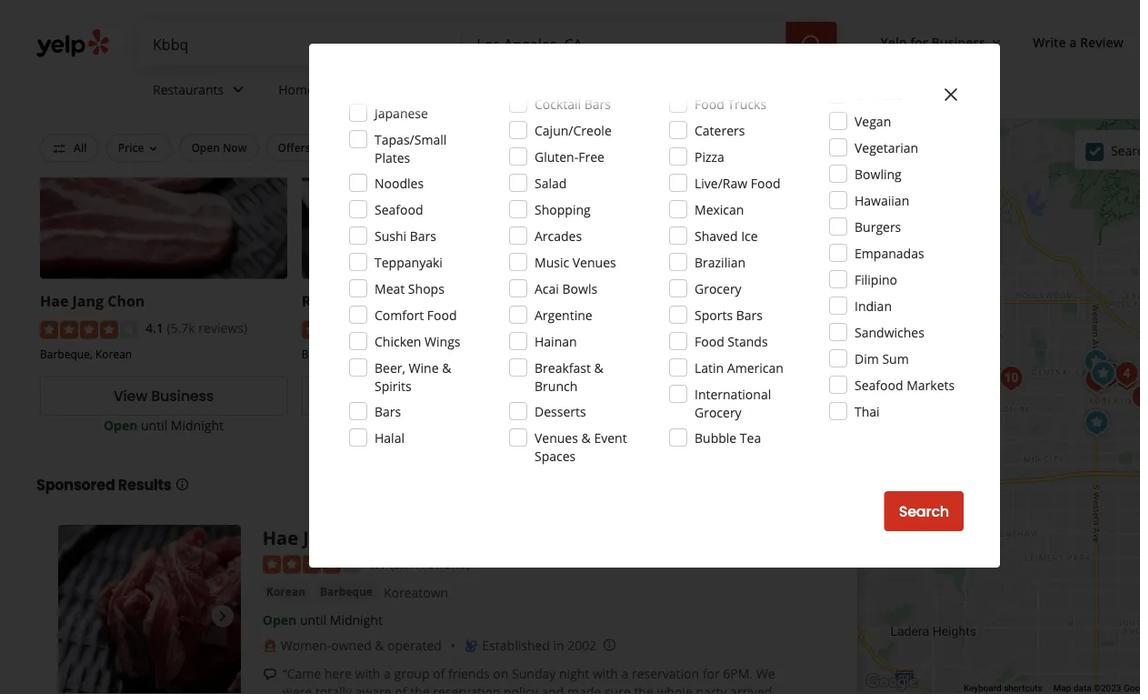 Task type: describe. For each thing, give the bounding box(es) containing it.
keyboard shortcuts button
[[964, 682, 1043, 694]]

open now button
[[180, 134, 259, 161]]

order now link
[[302, 376, 549, 416]]

road
[[302, 291, 339, 310]]

breakfast & brunch
[[535, 359, 604, 394]]

goo
[[1124, 683, 1141, 694]]

sandwiches
[[855, 323, 925, 341]]

women-owned & operated
[[281, 637, 442, 654]]

1 with from the left
[[355, 665, 381, 683]]

for inside "came here with a group of friends on sunday night with a reservation for 6pm. we were totally aware of the reservation policy and made sure the whole party arrive
[[703, 665, 720, 683]]

barbeque
[[320, 584, 373, 599]]

cocktail
[[535, 95, 581, 112]]

24 chevron down v2 image for more link
[[590, 79, 612, 100]]

aware
[[355, 683, 392, 694]]

baekjeong - los angeles image
[[1109, 356, 1141, 392]]

1 grocery from the top
[[695, 280, 742, 297]]

on
[[493, 665, 509, 683]]

results
[[118, 475, 172, 495]]

24 chevron down v2 image for restaurants link
[[228, 79, 249, 100]]

seafood markets
[[855, 376, 955, 393]]

1 horizontal spatial chon
[[347, 525, 394, 550]]

3.9 (4.1k reviews)
[[407, 319, 509, 337]]

16 info v2 image
[[175, 477, 190, 492]]

3.9 star rating image
[[302, 321, 400, 339]]

keyboard
[[964, 683, 1002, 694]]

all
[[74, 140, 87, 155]]

dinner
[[645, 140, 681, 155]]

whole
[[657, 683, 693, 694]]

open up sponsored results
[[104, 416, 138, 434]]

hawaiian
[[855, 192, 910, 209]]

songhak korean bbq image
[[1078, 344, 1115, 380]]

16 established in v2 image
[[464, 639, 479, 653]]

cajun/creole
[[535, 121, 612, 139]]

sunday
[[512, 665, 556, 683]]

songhak
[[564, 291, 628, 310]]

-
[[407, 291, 412, 310]]

user actions element
[[867, 25, 1141, 62]]

4.1 link
[[368, 553, 386, 573]]

international grocery
[[695, 385, 772, 421]]

markets
[[907, 376, 955, 393]]

chinese
[[855, 86, 902, 103]]

ice
[[742, 227, 758, 244]]

0 vertical spatial open until midnight
[[104, 416, 224, 434]]

established
[[483, 637, 550, 654]]

halal
[[375, 429, 405, 446]]

yelp for business
[[881, 33, 986, 50]]

hot and new
[[712, 140, 781, 155]]

plates
[[375, 149, 411, 166]]

wine
[[409, 359, 439, 376]]

open down the order
[[364, 416, 399, 434]]

barbeque link
[[317, 583, 377, 601]]

& right owned
[[375, 637, 384, 654]]

1 horizontal spatial midnight
[[330, 612, 383, 629]]

16 filter v2 image
[[52, 141, 66, 156]]

food up caterers
[[695, 95, 725, 112]]

offers takeout
[[487, 140, 565, 155]]

©2023
[[1095, 683, 1122, 694]]

2002
[[568, 637, 597, 654]]

night
[[559, 665, 590, 683]]

brunch
[[535, 377, 578, 394]]

write a review
[[1033, 33, 1125, 50]]

barbeque, korean for songhak
[[564, 346, 656, 361]]

search
[[900, 501, 950, 522]]

search dialog
[[0, 0, 1141, 694]]

bars for sushi bars
[[410, 227, 437, 244]]

next image
[[212, 605, 234, 627]]

0 vertical spatial 4.1 star rating image
[[40, 321, 138, 339]]

caterers
[[695, 121, 745, 139]]

barbeque, inside barbeque, korean order now
[[302, 346, 355, 361]]

venues inside venues & event spaces
[[535, 429, 579, 446]]

hainan
[[535, 333, 577, 350]]

food trucks
[[695, 95, 767, 112]]

songhak korean bbq link
[[564, 291, 719, 310]]

1 horizontal spatial a
[[622, 665, 629, 683]]

reviews) for hae jang chon
[[199, 319, 247, 337]]

angeles
[[444, 291, 500, 310]]

1 vertical spatial hae jang chon
[[263, 525, 394, 550]]

owned
[[331, 637, 372, 654]]

tapas/small plates
[[375, 131, 447, 166]]

bars down spirits
[[375, 403, 401, 420]]

business inside button
[[932, 33, 986, 50]]

beer, wine & spirits
[[375, 359, 452, 394]]

review
[[1081, 33, 1125, 50]]

bubble tea
[[695, 429, 762, 446]]

shops
[[408, 280, 445, 297]]

bubble
[[695, 429, 737, 446]]

2 with from the left
[[593, 665, 619, 683]]

were
[[283, 683, 312, 694]]

good for dinner button
[[584, 134, 693, 161]]

open inside button
[[191, 140, 220, 155]]

arcades
[[535, 227, 582, 244]]

open now
[[191, 140, 247, 155]]

1 vertical spatial jang
[[303, 525, 342, 550]]

searc
[[1112, 142, 1141, 159]]

venues & event spaces
[[535, 429, 627, 464]]

songhak korean bbq
[[564, 291, 719, 310]]

home
[[279, 81, 315, 98]]

seafood for seafood markets
[[855, 376, 904, 393]]

4.1 for 4.1 (5.7k reviews)
[[146, 319, 164, 337]]

food up latin
[[695, 333, 725, 350]]

0 vertical spatial reservation
[[632, 665, 700, 683]]

korean inside button
[[266, 584, 306, 599]]

tapas/small
[[375, 131, 447, 148]]

filters group
[[36, 134, 796, 162]]

1 vertical spatial 4.1 star rating image
[[263, 556, 361, 574]]

0 horizontal spatial hae jang chon
[[40, 291, 145, 310]]

close image
[[941, 84, 963, 106]]

acai
[[535, 280, 559, 297]]

until midnight
[[665, 416, 747, 434]]

until down the order
[[402, 416, 428, 434]]

1 vertical spatial open until midnight
[[263, 612, 383, 629]]

bars for cocktail bars
[[585, 95, 611, 112]]

cocktail bars
[[535, 95, 611, 112]]

keyboard shortcuts
[[964, 683, 1043, 694]]

business for hae jang chon
[[151, 386, 214, 406]]

meat shops
[[375, 280, 445, 297]]

to
[[342, 291, 360, 310]]

offers delivery button
[[266, 134, 369, 161]]

vegetarian
[[855, 139, 919, 156]]

reviews) for songhak korean bbq
[[720, 319, 768, 337]]

4.6 (397 reviews)
[[669, 319, 768, 337]]

previous image
[[66, 605, 87, 627]]

operated
[[388, 637, 442, 654]]

latin
[[695, 359, 724, 376]]

2 the from the left
[[634, 683, 654, 694]]

view business for chon
[[113, 386, 214, 406]]

latin american
[[695, 359, 784, 376]]

16 chevron down v2 image
[[990, 35, 1004, 50]]

reservations button
[[376, 134, 467, 161]]



Task type: locate. For each thing, give the bounding box(es) containing it.
bars for sports bars
[[737, 306, 763, 323]]

2 view from the left
[[637, 386, 671, 406]]

0 horizontal spatial open until midnight
[[104, 416, 224, 434]]

4.6
[[669, 319, 687, 337]]

1 vertical spatial grocery
[[695, 403, 742, 421]]

2 view business from the left
[[637, 386, 738, 406]]

1 vertical spatial and
[[542, 683, 564, 694]]

for for good
[[627, 140, 642, 155]]

2 offers from the left
[[487, 140, 519, 155]]

of down group
[[395, 683, 407, 694]]

0 horizontal spatial hae jang chon link
[[40, 291, 145, 310]]

bars up the teppanyaki
[[410, 227, 437, 244]]

view business for bbq
[[637, 386, 738, 406]]

services
[[318, 81, 366, 98]]

barbeque, for songhak
[[564, 346, 616, 361]]

hanu korean bbq image
[[1138, 355, 1141, 391]]

reviews) for road to seoul - los angeles
[[461, 319, 509, 337]]

delivery
[[314, 140, 357, 155]]

soowon galbi kbbq restaurant image
[[1126, 379, 1141, 416]]

japanese
[[375, 104, 428, 121]]

dim
[[855, 350, 880, 367]]

1 horizontal spatial and
[[734, 140, 754, 155]]

offers takeout button
[[475, 134, 577, 161]]

3 barbeque, from the left
[[564, 346, 616, 361]]

24 chevron down v2 image right restaurants
[[228, 79, 249, 100]]

venues up the "bowls"
[[573, 253, 617, 271]]

pm
[[468, 416, 487, 434]]

0 horizontal spatial the
[[410, 683, 430, 694]]

0 vertical spatial hae jang chon link
[[40, 291, 145, 310]]

korean button
[[263, 583, 309, 601]]

1 view business from the left
[[113, 386, 214, 406]]

until
[[141, 416, 168, 434], [402, 416, 428, 434], [665, 416, 691, 434], [300, 612, 327, 629]]

& right breakfast
[[595, 359, 604, 376]]

order
[[388, 386, 428, 406]]

0 horizontal spatial business
[[151, 386, 214, 406]]

1 horizontal spatial hae jang chon image
[[1086, 356, 1122, 392]]

1 horizontal spatial jang
[[303, 525, 342, 550]]

food up wings on the left
[[427, 306, 457, 323]]

2 barbeque, from the left
[[302, 346, 355, 361]]

bbq
[[687, 291, 719, 310]]

1 horizontal spatial view business link
[[564, 376, 811, 416]]

2 horizontal spatial for
[[911, 33, 929, 50]]

0 horizontal spatial with
[[355, 665, 381, 683]]

until up the results
[[141, 416, 168, 434]]

1 horizontal spatial hae
[[263, 525, 298, 550]]

view up the results
[[113, 386, 148, 406]]

16 speech v2 image
[[263, 667, 277, 682]]

and right hot
[[734, 140, 754, 155]]

sushi bars
[[375, 227, 437, 244]]

0 horizontal spatial view business link
[[40, 376, 287, 416]]

0 vertical spatial hae jang chon image
[[1086, 356, 1122, 392]]

0 vertical spatial of
[[433, 665, 445, 683]]

with up sure
[[593, 665, 619, 683]]

3.9
[[407, 319, 425, 337]]

brazilian
[[695, 253, 746, 271]]

2 barbeque, korean from the left
[[564, 346, 656, 361]]

now up 11:30
[[432, 386, 463, 406]]

0 horizontal spatial offers
[[278, 140, 311, 155]]

& inside breakfast & brunch
[[595, 359, 604, 376]]

grocery down brazilian
[[695, 280, 742, 297]]

write a review link
[[1026, 25, 1132, 58]]

2 horizontal spatial midnight
[[695, 416, 747, 434]]

1 offers from the left
[[278, 140, 311, 155]]

0 vertical spatial grocery
[[695, 280, 742, 297]]

1 24 chevron down v2 image from the left
[[228, 79, 249, 100]]

until left bubble
[[665, 416, 691, 434]]

with
[[355, 665, 381, 683], [593, 665, 619, 683]]

venues
[[573, 253, 617, 271], [535, 429, 579, 446]]

grocery inside international grocery
[[695, 403, 742, 421]]

0 vertical spatial 4.1
[[146, 319, 164, 337]]

ahgassi gopchang image
[[1092, 357, 1129, 393]]

business left 16 chevron down v2 image
[[932, 33, 986, 50]]

1 horizontal spatial 4.1 star rating image
[[263, 556, 361, 574]]

0 horizontal spatial (5.7k
[[167, 319, 195, 337]]

0 horizontal spatial seafood
[[375, 201, 424, 218]]

0 vertical spatial now
[[223, 140, 247, 155]]

1 vertical spatial of
[[395, 683, 407, 694]]

1 horizontal spatial open until midnight
[[263, 612, 383, 629]]

view business link down 4.1 (5.7k reviews)
[[40, 376, 287, 416]]

offers left delivery
[[278, 140, 311, 155]]

sure
[[605, 683, 631, 694]]

offers for offers delivery
[[278, 140, 311, 155]]

dim sum
[[855, 350, 910, 367]]

0 vertical spatial jang
[[72, 291, 104, 310]]

the down group
[[410, 683, 430, 694]]

view business
[[113, 386, 214, 406], [637, 386, 738, 406]]

0 horizontal spatial jang
[[72, 291, 104, 310]]

jjukku jjukku bbq image
[[1109, 360, 1141, 397]]

seoul
[[364, 291, 403, 310]]

view business down 4.1 (5.7k reviews)
[[113, 386, 214, 406]]

sushi
[[375, 227, 407, 244]]

seafood
[[375, 201, 424, 218], [855, 376, 904, 393]]

hae jang chon image
[[1086, 356, 1122, 392]]

party
[[696, 683, 727, 694]]

24 chevron down v2 image inside more link
[[590, 79, 612, 100]]

comfort
[[375, 306, 424, 323]]

view for jang
[[113, 386, 148, 406]]

1 barbeque, korean from the left
[[40, 346, 132, 361]]

seafood down noodles
[[375, 201, 424, 218]]

hae jang chon image
[[1086, 356, 1122, 392], [58, 525, 241, 694]]

korean link
[[263, 583, 309, 601]]

acai bowls
[[535, 280, 598, 297]]

0 horizontal spatial 24 chevron down v2 image
[[228, 79, 249, 100]]

write
[[1033, 33, 1067, 50]]

open down restaurants link
[[191, 140, 220, 155]]

genwa korean bbq mid wilshire image
[[994, 360, 1030, 397]]

1 horizontal spatial of
[[433, 665, 445, 683]]

slideshow element
[[58, 525, 241, 694]]

sponsored results
[[36, 475, 172, 495]]

1 vertical spatial hae jang chon link
[[263, 525, 394, 550]]

1 vertical spatial reservation
[[433, 683, 501, 694]]

1 horizontal spatial reservation
[[632, 665, 700, 683]]

1 vertical spatial seafood
[[855, 376, 904, 393]]

king chang - la image
[[1092, 357, 1129, 393]]

a inside "element"
[[1070, 33, 1078, 50]]

view up until midnight
[[637, 386, 671, 406]]

2 horizontal spatial business
[[932, 33, 986, 50]]

food down new
[[751, 174, 781, 192]]

0 horizontal spatial view
[[113, 386, 148, 406]]

& right wine
[[442, 359, 452, 376]]

live/raw food
[[695, 174, 781, 192]]

1 vertical spatial for
[[627, 140, 642, 155]]

2 horizontal spatial barbeque,
[[564, 346, 616, 361]]

offers left takeout
[[487, 140, 519, 155]]

1 vertical spatial 4.1
[[368, 555, 386, 572]]

for right yelp at right top
[[911, 33, 929, 50]]

0 horizontal spatial of
[[395, 683, 407, 694]]

view business link up until midnight
[[564, 376, 811, 416]]

view business link for chon
[[40, 376, 287, 416]]

now down restaurants link
[[223, 140, 247, 155]]

for
[[911, 33, 929, 50], [627, 140, 642, 155], [703, 665, 720, 683]]

of
[[433, 665, 445, 683], [395, 683, 407, 694]]

24 chevron down v2 image
[[228, 79, 249, 100], [590, 79, 612, 100]]

2 horizontal spatial a
[[1070, 33, 1078, 50]]

0 horizontal spatial view business
[[113, 386, 214, 406]]

map
[[1054, 683, 1072, 694]]

good
[[596, 140, 624, 155]]

venues up spaces
[[535, 429, 579, 446]]

view business link
[[40, 376, 287, 416], [564, 376, 811, 416]]

now inside barbeque, korean order now
[[432, 386, 463, 406]]

1 view business link from the left
[[40, 376, 287, 416]]

open until midnight
[[104, 416, 224, 434], [263, 612, 383, 629]]

2 vertical spatial for
[[703, 665, 720, 683]]

0 horizontal spatial 4.1 star rating image
[[40, 321, 138, 339]]

vegan
[[855, 112, 892, 130]]

bowls
[[563, 280, 598, 297]]

grocery down international
[[695, 403, 742, 421]]

trucks
[[728, 95, 767, 112]]

1 the from the left
[[410, 683, 430, 694]]

4.1 (5.7k reviews)
[[146, 319, 247, 337]]

sum
[[883, 350, 910, 367]]

and inside button
[[734, 140, 754, 155]]

search image
[[801, 34, 823, 56]]

bars up cajun/creole
[[585, 95, 611, 112]]

for inside good for dinner button
[[627, 140, 642, 155]]

sports
[[695, 306, 733, 323]]

1 horizontal spatial (5.7k
[[390, 555, 418, 572]]

until up women-
[[300, 612, 327, 629]]

1 horizontal spatial view business
[[637, 386, 738, 406]]

map region
[[653, 75, 1141, 694]]

offers
[[278, 140, 311, 155], [487, 140, 519, 155]]

0 vertical spatial venues
[[573, 253, 617, 271]]

0 horizontal spatial hae jang chon image
[[58, 525, 241, 694]]

the right sure
[[634, 683, 654, 694]]

1 horizontal spatial seafood
[[855, 376, 904, 393]]

2 grocery from the top
[[695, 403, 742, 421]]

16 women owned v2 image
[[263, 639, 277, 653]]

seafood down dim sum
[[855, 376, 904, 393]]

here
[[325, 665, 352, 683]]

for inside yelp for business button
[[911, 33, 929, 50]]

pizza
[[695, 148, 725, 165]]

1 horizontal spatial the
[[634, 683, 654, 694]]

hot
[[712, 140, 731, 155]]

view business link for bbq
[[564, 376, 811, 416]]

0 horizontal spatial now
[[223, 140, 247, 155]]

1 horizontal spatial hae jang chon
[[263, 525, 394, 550]]

live/raw
[[695, 174, 748, 192]]

shortcuts
[[1005, 683, 1043, 694]]

view for korean
[[637, 386, 671, 406]]

reservation down friends
[[433, 683, 501, 694]]

barbeque, for hae
[[40, 346, 93, 361]]

comfort food
[[375, 306, 457, 323]]

0 vertical spatial for
[[911, 33, 929, 50]]

1 horizontal spatial 24 chevron down v2 image
[[590, 79, 612, 100]]

music
[[535, 253, 570, 271]]

barbeque, korean order now
[[302, 346, 463, 406]]

for for yelp
[[911, 33, 929, 50]]

gangnam station korean bbq image
[[1079, 362, 1116, 398]]

view business up until midnight
[[637, 386, 738, 406]]

a up sure
[[622, 665, 629, 683]]

0 horizontal spatial barbeque,
[[40, 346, 93, 361]]

open until midnight up women-
[[263, 612, 383, 629]]

the
[[410, 683, 430, 694], [634, 683, 654, 694]]

search button
[[885, 491, 964, 531]]

4.1 star rating image
[[40, 321, 138, 339], [263, 556, 361, 574]]

24 chevron down v2 image right more
[[590, 79, 612, 100]]

seafood for seafood
[[375, 201, 424, 218]]

reservation up whole
[[632, 665, 700, 683]]

reservation
[[632, 665, 700, 683], [433, 683, 501, 694]]

1 horizontal spatial with
[[593, 665, 619, 683]]

wings
[[425, 333, 461, 350]]

0 vertical spatial hae
[[40, 291, 69, 310]]

2 view business link from the left
[[564, 376, 811, 416]]

group
[[394, 665, 430, 683]]

barbeque button
[[317, 583, 377, 601]]

friends
[[449, 665, 490, 683]]

0 horizontal spatial hae
[[40, 291, 69, 310]]

0 vertical spatial hae jang chon
[[40, 291, 145, 310]]

1 horizontal spatial barbeque,
[[302, 346, 355, 361]]

1 view from the left
[[113, 386, 148, 406]]

policy
[[504, 683, 538, 694]]

and down sunday
[[542, 683, 564, 694]]

barbeque, korean for hae
[[40, 346, 132, 361]]

good for dinner
[[596, 140, 681, 155]]

for right good
[[627, 140, 642, 155]]

0 vertical spatial chon
[[108, 291, 145, 310]]

(5.7k reviews)
[[390, 555, 471, 572]]

& inside venues & event spaces
[[582, 429, 591, 446]]

grocery
[[695, 280, 742, 297], [695, 403, 742, 421]]

midnight
[[171, 416, 224, 434], [695, 416, 747, 434], [330, 612, 383, 629]]

1 horizontal spatial for
[[703, 665, 720, 683]]

1 vertical spatial chon
[[347, 525, 394, 550]]

0 vertical spatial (5.7k
[[167, 319, 195, 337]]

0 horizontal spatial for
[[627, 140, 642, 155]]

1 vertical spatial hae
[[263, 525, 298, 550]]

barbeque,
[[40, 346, 93, 361], [302, 346, 355, 361], [564, 346, 616, 361]]

0 horizontal spatial and
[[542, 683, 564, 694]]

established in 2002
[[483, 637, 597, 654]]

0 vertical spatial and
[[734, 140, 754, 155]]

yelp for business button
[[874, 25, 1012, 58]]

0 horizontal spatial barbeque, korean
[[40, 346, 132, 361]]

0 vertical spatial seafood
[[375, 201, 424, 218]]

1 horizontal spatial now
[[432, 386, 463, 406]]

takeout
[[522, 140, 565, 155]]

(4.1k
[[429, 319, 457, 337]]

with up the aware
[[355, 665, 381, 683]]

open until 11:30 pm
[[364, 416, 487, 434]]

of right group
[[433, 665, 445, 683]]

breakfast
[[535, 359, 591, 376]]

1 vertical spatial (5.7k
[[390, 555, 418, 572]]

for up "party"
[[703, 665, 720, 683]]

shopping
[[535, 201, 591, 218]]

road to seoul - los angeles image
[[1079, 405, 1116, 441], [1079, 405, 1116, 441]]

4.1 for 4.1
[[368, 555, 386, 572]]

business categories element
[[138, 66, 1141, 118]]

now inside button
[[223, 140, 247, 155]]

offers for offers takeout
[[487, 140, 519, 155]]

american
[[728, 359, 784, 376]]

prime k bbq image
[[1079, 346, 1116, 382]]

open until midnight up 16 info v2 icon
[[104, 416, 224, 434]]

0 horizontal spatial chon
[[108, 291, 145, 310]]

a right write
[[1070, 33, 1078, 50]]

business down 4.1 (5.7k reviews)
[[151, 386, 214, 406]]

gangnam station korean bbq image
[[1079, 362, 1116, 398]]

& left event
[[582, 429, 591, 446]]

burgers
[[855, 218, 902, 235]]

11:30
[[432, 416, 464, 434]]

1 horizontal spatial barbeque, korean
[[564, 346, 656, 361]]

1 vertical spatial now
[[432, 386, 463, 406]]

korean inside barbeque, korean order now
[[357, 346, 394, 361]]

0 horizontal spatial 4.1
[[146, 319, 164, 337]]

& inside beer, wine & spirits
[[442, 359, 452, 376]]

business down latin
[[675, 386, 738, 406]]

1 horizontal spatial 4.1
[[368, 555, 386, 572]]

a up the aware
[[384, 665, 391, 683]]

None search field
[[138, 22, 841, 66]]

0 horizontal spatial a
[[384, 665, 391, 683]]

and inside "came here with a group of friends on sunday night with a reservation for 6pm. we were totally aware of the reservation policy and made sure the whole party arrive
[[542, 683, 564, 694]]

24 chevron down v2 image inside restaurants link
[[228, 79, 249, 100]]

1 barbeque, from the left
[[40, 346, 93, 361]]

open up "16 women owned v2" icon
[[263, 612, 297, 629]]

hot and new button
[[700, 134, 793, 161]]

bars up stands
[[737, 306, 763, 323]]

0 horizontal spatial midnight
[[171, 416, 224, 434]]

&
[[442, 359, 452, 376], [595, 359, 604, 376], [582, 429, 591, 446], [375, 637, 384, 654]]

google image
[[862, 671, 922, 694]]

2 24 chevron down v2 image from the left
[[590, 79, 612, 100]]

hae jang chon link
[[40, 291, 145, 310], [263, 525, 394, 550]]

new
[[757, 140, 781, 155]]

1 horizontal spatial offers
[[487, 140, 519, 155]]

1 horizontal spatial business
[[675, 386, 738, 406]]

info icon image
[[603, 638, 617, 652], [603, 638, 617, 652]]

0 horizontal spatial reservation
[[433, 683, 501, 694]]

bowling
[[855, 165, 902, 182]]

1 vertical spatial hae jang chon image
[[58, 525, 241, 694]]

(5.7k reviews) link
[[390, 553, 471, 573]]

1 horizontal spatial view
[[637, 386, 671, 406]]

teppanyaki
[[375, 253, 443, 271]]

business for songhak korean bbq
[[675, 386, 738, 406]]

1 horizontal spatial hae jang chon link
[[263, 525, 394, 550]]

argentine
[[535, 306, 593, 323]]

1 vertical spatial venues
[[535, 429, 579, 446]]

sports bars
[[695, 306, 763, 323]]



Task type: vqa. For each thing, say whether or not it's contained in the screenshot.


